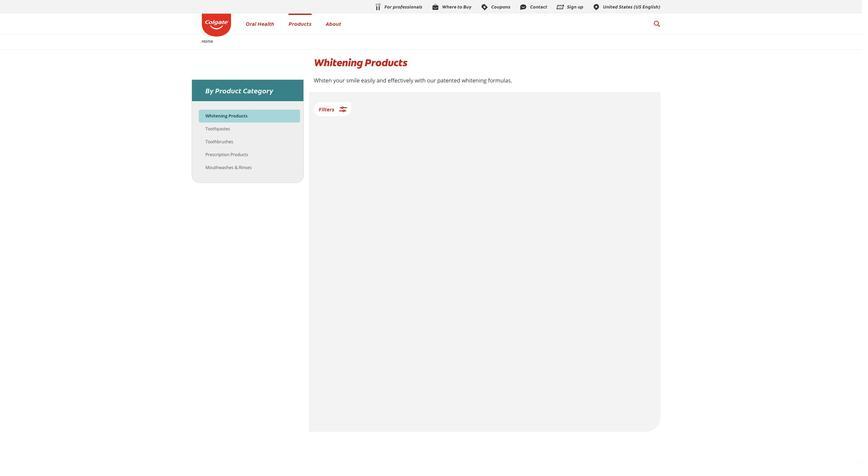 Task type: locate. For each thing, give the bounding box(es) containing it.
oral health
[[246, 20, 275, 27]]

colgate® logo image
[[202, 14, 231, 37]]

0 vertical spatial whitening
[[314, 56, 363, 69]]

and
[[377, 77, 387, 84]]

1 horizontal spatial whitening products
[[314, 56, 408, 69]]

rounded corner image
[[848, 461, 863, 464]]

whitening products up smile
[[314, 56, 408, 69]]

sign up icon image
[[557, 3, 565, 11]]

oral health button
[[246, 20, 275, 27]]

None search field
[[654, 17, 661, 31]]

effectively
[[388, 77, 414, 84]]

1 vertical spatial whitening products
[[206, 113, 248, 119]]

products
[[289, 20, 312, 27], [365, 56, 408, 69], [229, 113, 248, 119], [231, 152, 248, 158]]

whitening products
[[314, 56, 408, 69], [206, 113, 248, 119]]

whiten
[[314, 77, 332, 84]]

health
[[258, 20, 275, 27]]

whiten your smile easily and effectively with our patented whitening formulas.
[[314, 77, 513, 84]]

whitening up toothpastes
[[206, 113, 228, 119]]

by
[[206, 86, 214, 95]]

toothbrushes link
[[206, 139, 233, 145]]

patented
[[438, 77, 461, 84]]

1 horizontal spatial whitening
[[314, 56, 363, 69]]

whitening
[[314, 56, 363, 69], [206, 113, 228, 119]]

whitening up the your
[[314, 56, 363, 69]]

whitening products up toothpastes
[[206, 113, 248, 119]]

toothpastes link
[[206, 126, 230, 132]]

rinses
[[239, 165, 252, 171]]

mouthwashes & rinses link
[[206, 165, 252, 171]]

filters button
[[314, 102, 351, 116]]

for professionals icon image
[[374, 3, 382, 11]]

whitening
[[462, 77, 487, 84]]

0 horizontal spatial whitening
[[206, 113, 228, 119]]

with
[[415, 77, 426, 84]]

category
[[243, 86, 274, 95]]



Task type: describe. For each thing, give the bounding box(es) containing it.
easily
[[361, 77, 376, 84]]

1 vertical spatial whitening
[[206, 113, 228, 119]]

home link
[[197, 39, 218, 44]]

location icon image
[[593, 3, 601, 11]]

oral
[[246, 20, 257, 27]]

contact icon image
[[520, 3, 528, 11]]

about
[[326, 20, 342, 27]]

products up &
[[231, 152, 248, 158]]

&
[[235, 165, 238, 171]]

whitening products link
[[206, 113, 248, 119]]

mouthwashes & rinses
[[206, 165, 252, 171]]

our
[[427, 77, 436, 84]]

mouthwashes
[[206, 165, 234, 171]]

formulas.
[[489, 77, 513, 84]]

smile
[[347, 77, 360, 84]]

prescription products
[[206, 152, 248, 158]]

products up and
[[365, 56, 408, 69]]

0 vertical spatial whitening products
[[314, 56, 408, 69]]

home
[[202, 39, 213, 44]]

product
[[215, 86, 242, 95]]

products up toothpastes
[[229, 113, 248, 119]]

your
[[334, 77, 345, 84]]

products left the about dropdown button
[[289, 20, 312, 27]]

filters
[[319, 106, 335, 113]]

0 horizontal spatial whitening products
[[206, 113, 248, 119]]

prescription
[[206, 152, 230, 158]]

toothpastes
[[206, 126, 230, 132]]

toothbrushes
[[206, 139, 233, 145]]

by product category
[[206, 86, 274, 95]]

products button
[[289, 20, 312, 27]]

about button
[[326, 20, 342, 27]]

prescription products link
[[206, 152, 248, 158]]

where to buy icon image
[[432, 3, 440, 11]]

coupons icon image
[[481, 3, 489, 11]]



Task type: vqa. For each thing, say whether or not it's contained in the screenshot.
Sign up icon
yes



